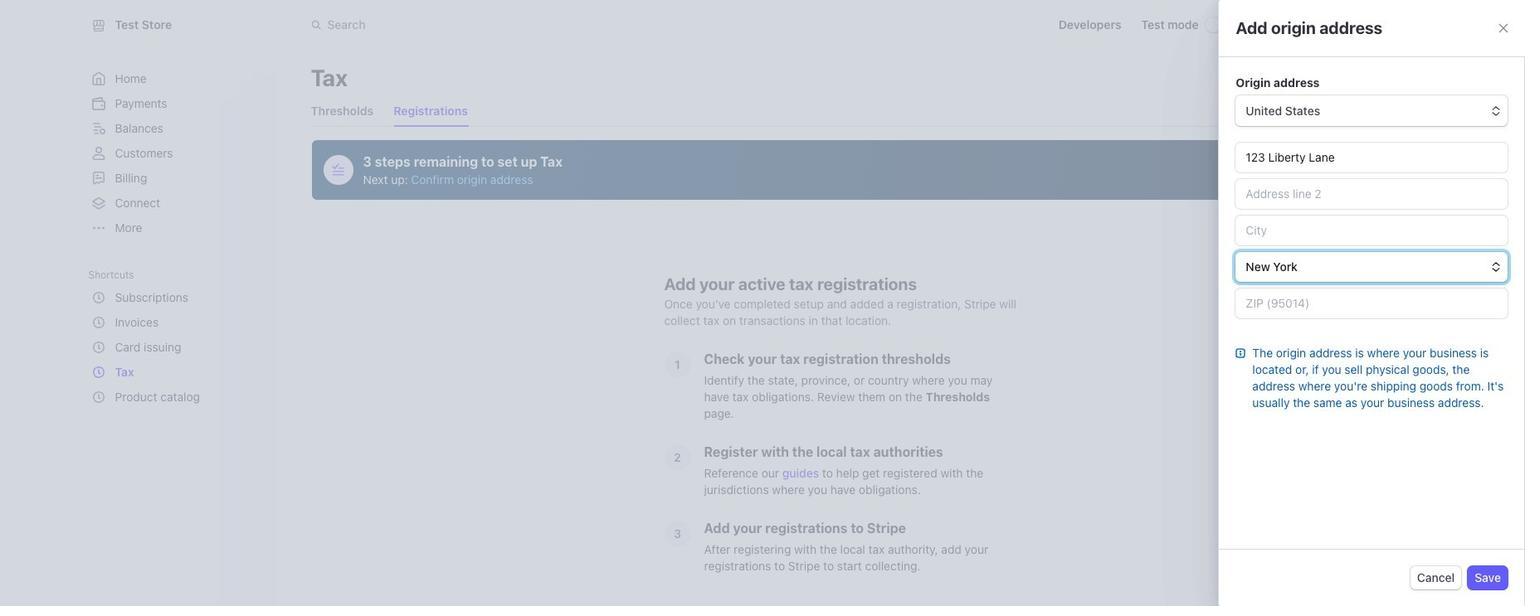 Task type: describe. For each thing, give the bounding box(es) containing it.
core navigation links element
[[88, 66, 261, 241]]

1 shortcuts element from the top
[[88, 264, 261, 410]]



Task type: locate. For each thing, give the bounding box(es) containing it.
None search field
[[301, 10, 769, 40]]

shortcuts element
[[88, 264, 261, 410], [88, 286, 261, 410]]

tab list
[[311, 96, 468, 126]]

2 shortcuts element from the top
[[88, 286, 261, 410]]

alert
[[1236, 346, 1508, 412]]



Task type: vqa. For each thing, say whether or not it's contained in the screenshot.
2nd 'Shortcuts' element from the bottom
yes



